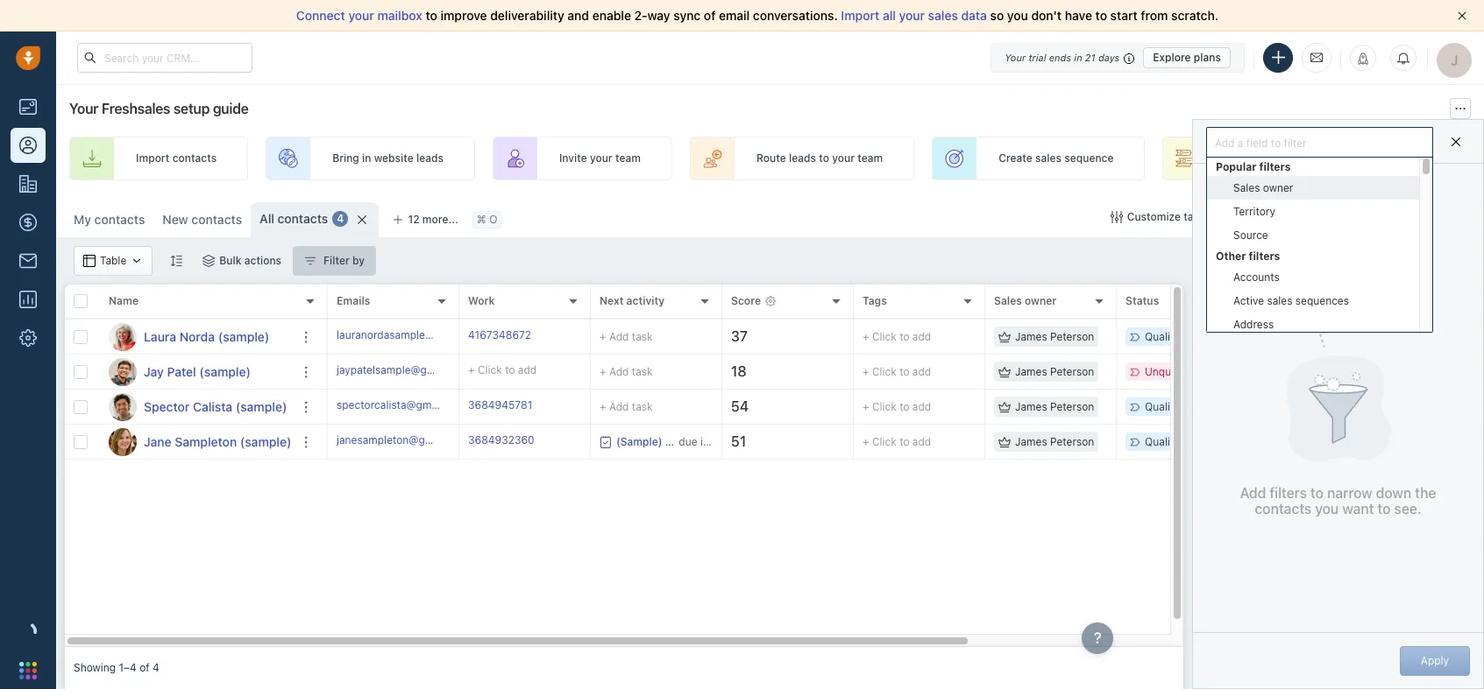 Task type: locate. For each thing, give the bounding box(es) containing it.
0 horizontal spatial your
[[69, 101, 98, 117]]

1 james from the top
[[1015, 330, 1047, 344]]

name
[[109, 295, 139, 308]]

import contacts for import contacts button
[[1253, 210, 1334, 224]]

set up your sales pipeline
[[1230, 152, 1360, 165]]

add for 37
[[913, 330, 931, 344]]

customize table button
[[1099, 203, 1221, 232]]

1 vertical spatial sales owner
[[994, 295, 1057, 308]]

janesampleton@gmail.com
[[337, 434, 469, 447]]

4 james from the top
[[1015, 436, 1047, 449]]

filter by button
[[293, 246, 376, 276]]

2 peterson from the top
[[1050, 366, 1094, 379]]

0 horizontal spatial sales
[[994, 295, 1022, 308]]

new
[[163, 212, 188, 227]]

press space to select this row. row containing 37
[[328, 320, 1415, 355]]

+ click to add for 37
[[863, 330, 931, 344]]

1 vertical spatial import contacts
[[1253, 210, 1334, 224]]

trial
[[1029, 51, 1046, 63]]

peterson
[[1050, 330, 1094, 344], [1050, 366, 1094, 379], [1050, 401, 1094, 414], [1050, 436, 1094, 449]]

1 horizontal spatial your
[[1005, 51, 1026, 63]]

1 horizontal spatial in
[[1074, 51, 1082, 63]]

contacts down sales owner option
[[1290, 210, 1334, 224]]

your right route
[[832, 152, 855, 165]]

showing
[[74, 662, 116, 675]]

1 leads from the left
[[416, 152, 444, 165]]

1 vertical spatial task
[[632, 365, 653, 378]]

0 vertical spatial import contacts
[[136, 152, 217, 165]]

0 vertical spatial your
[[1005, 51, 1026, 63]]

12
[[408, 213, 420, 226]]

0 horizontal spatial leads
[[416, 152, 444, 165]]

add filters to narrow down the contacts you want to see.
[[1240, 486, 1436, 517]]

2 + click to add from the top
[[863, 366, 931, 379]]

janesampleton@gmail.com link
[[337, 433, 469, 452]]

1 horizontal spatial owner
[[1263, 181, 1294, 194]]

sales left data
[[928, 8, 958, 23]]

j image
[[109, 358, 137, 386]]

0 horizontal spatial sales owner
[[994, 295, 1057, 308]]

3 + click to add from the top
[[863, 401, 931, 414]]

2 vertical spatial container_wx8msf4aqz5i3rn1 image
[[999, 401, 1011, 413]]

3 + add task from the top
[[600, 400, 653, 413]]

1 vertical spatial qualified
[[1145, 401, 1189, 414]]

explore
[[1153, 50, 1191, 64]]

1 row group from the left
[[65, 320, 328, 460]]

source
[[1234, 228, 1268, 242]]

territory option
[[1207, 199, 1419, 223]]

import inside button
[[1253, 210, 1287, 224]]

2 task from the top
[[632, 365, 653, 378]]

2 vertical spatial import
[[1253, 210, 1287, 224]]

2 james from the top
[[1015, 366, 1047, 379]]

1–4
[[119, 662, 137, 675]]

norda
[[180, 329, 215, 344]]

4 right 1–4
[[153, 662, 159, 675]]

1 horizontal spatial sales owner
[[1234, 181, 1294, 194]]

route leads to your team link
[[690, 137, 915, 181]]

peterson for 51
[[1050, 436, 1094, 449]]

0 vertical spatial group
[[1207, 176, 1419, 247]]

21
[[1085, 51, 1096, 63]]

2 horizontal spatial import
[[1253, 210, 1287, 224]]

new contacts
[[163, 212, 242, 227]]

bulk actions
[[219, 254, 282, 267]]

2 group from the top
[[1207, 265, 1419, 690]]

container_wx8msf4aqz5i3rn1 image inside the customize table button
[[1111, 211, 1123, 224]]

option
[[1207, 157, 1419, 247], [1207, 247, 1419, 690]]

2 team from the left
[[858, 152, 883, 165]]

sales owner
[[1234, 181, 1294, 194], [994, 295, 1057, 308]]

1 vertical spatial filters
[[1249, 249, 1280, 263]]

import up source on the right top of the page
[[1253, 210, 1287, 224]]

press space to select this row. row containing 54
[[328, 390, 1415, 425]]

and
[[568, 8, 589, 23]]

+ add task
[[600, 330, 653, 343], [600, 365, 653, 378], [600, 400, 653, 413]]

import contacts inside import contacts link
[[136, 152, 217, 165]]

(sample) right sampleton
[[240, 434, 291, 449]]

filters for popular
[[1259, 160, 1291, 173]]

0 horizontal spatial 4
[[153, 662, 159, 675]]

group
[[1207, 176, 1419, 247], [1207, 265, 1419, 690]]

owner inside option
[[1263, 181, 1294, 194]]

1 james peterson from the top
[[1015, 330, 1094, 344]]

1 group from the top
[[1207, 176, 1419, 247]]

0 vertical spatial + add task
[[600, 330, 653, 343]]

(sample) right the calista
[[236, 399, 287, 414]]

add
[[913, 330, 931, 344], [518, 364, 537, 377], [913, 366, 931, 379], [913, 401, 931, 414], [913, 436, 931, 449]]

of right sync
[[704, 8, 716, 23]]

4 up the filter by
[[337, 213, 344, 226]]

container_wx8msf4aqz5i3rn1 image
[[83, 255, 96, 267], [999, 366, 1011, 378], [999, 401, 1011, 413]]

import down your freshsales setup guide
[[136, 152, 170, 165]]

import contacts
[[136, 152, 217, 165], [1253, 210, 1334, 224]]

0 vertical spatial filters
[[1259, 160, 1291, 173]]

3 james peterson from the top
[[1015, 401, 1094, 414]]

1 peterson from the top
[[1050, 330, 1094, 344]]

1 horizontal spatial leads
[[789, 152, 816, 165]]

1 option from the top
[[1207, 157, 1419, 247]]

so
[[990, 8, 1004, 23]]

3 peterson from the top
[[1050, 401, 1094, 414]]

container_wx8msf4aqz5i3rn1 image inside 'table' popup button
[[131, 255, 143, 267]]

1 horizontal spatial import contacts
[[1253, 210, 1334, 224]]

group containing sales owner
[[1207, 176, 1419, 247]]

your left trial
[[1005, 51, 1026, 63]]

row group
[[65, 320, 328, 460], [328, 320, 1415, 460]]

add inside add filters to narrow down the contacts you want to see.
[[1240, 486, 1266, 502]]

status
[[1126, 295, 1159, 308]]

2 + add task from the top
[[600, 365, 653, 378]]

spector
[[144, 399, 190, 414]]

2 james peterson from the top
[[1015, 366, 1094, 379]]

2 vertical spatial filters
[[1270, 486, 1307, 502]]

press space to select this row. row containing jane sampleton (sample)
[[65, 425, 328, 460]]

deliverability
[[490, 8, 564, 23]]

1 vertical spatial sales
[[994, 295, 1022, 308]]

1 task from the top
[[632, 330, 653, 343]]

route
[[757, 152, 786, 165]]

you left want
[[1315, 501, 1339, 517]]

contacts right my
[[94, 212, 145, 227]]

your left the freshsales on the left top
[[69, 101, 98, 117]]

add for 54
[[913, 401, 931, 414]]

12 more... button
[[383, 208, 468, 232]]

james peterson for 37
[[1015, 330, 1094, 344]]

unqualified
[[1145, 366, 1201, 379]]

12 more...
[[408, 213, 458, 226]]

filters for other
[[1249, 249, 1280, 263]]

2 vertical spatial task
[[632, 400, 653, 413]]

1 vertical spatial your
[[69, 101, 98, 117]]

all
[[883, 8, 896, 23]]

james for 37
[[1015, 330, 1047, 344]]

table
[[100, 255, 126, 268]]

+ add task for 54
[[600, 400, 653, 413]]

qualified for 37
[[1145, 330, 1189, 344]]

+ click to add
[[863, 330, 931, 344], [863, 366, 931, 379], [863, 401, 931, 414], [863, 436, 931, 449]]

set up your sales pipeline link
[[1163, 137, 1391, 181]]

route leads to your team
[[757, 152, 883, 165]]

to inside dropdown button
[[1272, 135, 1282, 148]]

import for import contacts button
[[1253, 210, 1287, 224]]

import
[[841, 8, 880, 23], [136, 152, 170, 165], [1253, 210, 1287, 224]]

1 vertical spatial + add task
[[600, 365, 653, 378]]

add for 51
[[913, 436, 931, 449]]

contacts left the narrow
[[1255, 501, 1312, 517]]

email
[[719, 8, 750, 23]]

add contact
[[1405, 210, 1467, 224]]

Search your CRM... text field
[[77, 43, 253, 73]]

james for 18
[[1015, 366, 1047, 379]]

filters left the narrow
[[1270, 486, 1307, 502]]

add for 18
[[913, 366, 931, 379]]

bring in website leads
[[332, 152, 444, 165]]

invite your team link
[[493, 137, 672, 181]]

s image
[[109, 393, 137, 421]]

1 horizontal spatial team
[[858, 152, 883, 165]]

+
[[600, 330, 606, 343], [863, 330, 869, 344], [468, 364, 475, 377], [600, 365, 606, 378], [863, 366, 869, 379], [600, 400, 606, 413], [863, 401, 869, 414], [863, 436, 869, 449]]

filters inside add filters to narrow down the contacts you want to see.
[[1270, 486, 1307, 502]]

1 vertical spatial of
[[140, 662, 150, 675]]

3684932360 link
[[468, 433, 535, 452]]

lauranordasample@gmail.com link
[[337, 328, 486, 346]]

website
[[374, 152, 414, 165]]

sequence
[[1065, 152, 1114, 165]]

(sample) for spector calista (sample)
[[236, 399, 287, 414]]

filters down add a field to filter in the top of the page
[[1259, 160, 1291, 173]]

0 vertical spatial sales
[[1234, 181, 1260, 194]]

don't
[[1031, 8, 1062, 23]]

0 vertical spatial sales owner
[[1234, 181, 1294, 194]]

3 qualified from the top
[[1145, 436, 1189, 449]]

group containing accounts
[[1207, 265, 1419, 690]]

add contact button
[[1381, 203, 1476, 232]]

in
[[1074, 51, 1082, 63], [362, 152, 371, 165]]

0 horizontal spatial owner
[[1025, 295, 1057, 308]]

james peterson for 54
[[1015, 401, 1094, 414]]

accounts option
[[1207, 265, 1419, 289]]

0 horizontal spatial of
[[140, 662, 150, 675]]

setup
[[173, 101, 210, 117]]

0 horizontal spatial you
[[1007, 8, 1028, 23]]

0 horizontal spatial import
[[136, 152, 170, 165]]

freshsales
[[102, 101, 170, 117]]

qualified for 51
[[1145, 436, 1189, 449]]

task
[[632, 330, 653, 343], [632, 365, 653, 378], [632, 400, 653, 413]]

tags
[[863, 295, 887, 308]]

score
[[731, 295, 761, 308]]

1 horizontal spatial you
[[1315, 501, 1339, 517]]

(sample) down name 'column header'
[[218, 329, 269, 344]]

contacts right all
[[278, 211, 328, 226]]

0 vertical spatial 4
[[337, 213, 344, 226]]

3 james from the top
[[1015, 401, 1047, 414]]

1 + add task from the top
[[600, 330, 653, 343]]

2 option from the top
[[1207, 247, 1419, 690]]

your
[[1005, 51, 1026, 63], [69, 101, 98, 117]]

0 vertical spatial qualified
[[1145, 330, 1189, 344]]

3 task from the top
[[632, 400, 653, 413]]

qualified
[[1145, 330, 1189, 344], [1145, 401, 1189, 414], [1145, 436, 1189, 449]]

leads right route
[[789, 152, 816, 165]]

in left 21
[[1074, 51, 1082, 63]]

jane sampleton (sample) link
[[144, 434, 291, 451]]

explore plans
[[1153, 50, 1221, 64]]

0 horizontal spatial in
[[362, 152, 371, 165]]

of
[[704, 8, 716, 23], [140, 662, 150, 675]]

jaypatelsample@gmail.com link
[[337, 363, 471, 382]]

sync
[[674, 8, 701, 23]]

0 vertical spatial import
[[841, 8, 880, 23]]

you
[[1007, 8, 1028, 23], [1315, 501, 1339, 517]]

container_wx8msf4aqz5i3rn1 image inside the bulk actions button
[[203, 255, 215, 267]]

(sample)
[[218, 329, 269, 344], [199, 364, 251, 379], [236, 399, 287, 414], [240, 434, 291, 449]]

1 horizontal spatial 4
[[337, 213, 344, 226]]

4 + click to add from the top
[[863, 436, 931, 449]]

contacts right new
[[191, 212, 242, 227]]

1 vertical spatial you
[[1315, 501, 1339, 517]]

of right 1–4
[[140, 662, 150, 675]]

2 vertical spatial qualified
[[1145, 436, 1189, 449]]

task for 54
[[632, 400, 653, 413]]

explore plans link
[[1143, 47, 1231, 68]]

1 vertical spatial group
[[1207, 265, 1419, 690]]

1 team from the left
[[615, 152, 641, 165]]

0 horizontal spatial import contacts
[[136, 152, 217, 165]]

peterson for 54
[[1050, 401, 1094, 414]]

other filters
[[1216, 249, 1280, 263]]

way
[[647, 8, 670, 23]]

0 vertical spatial task
[[632, 330, 653, 343]]

2 qualified from the top
[[1145, 401, 1189, 414]]

filters up accounts
[[1249, 249, 1280, 263]]

0 vertical spatial owner
[[1263, 181, 1294, 194]]

4 james peterson from the top
[[1015, 436, 1094, 449]]

leads right website
[[416, 152, 444, 165]]

send email image
[[1311, 50, 1323, 65]]

(sample) up the 'spector calista (sample)'
[[199, 364, 251, 379]]

1 qualified from the top
[[1145, 330, 1189, 344]]

1 horizontal spatial sales
[[1234, 181, 1260, 194]]

grid
[[65, 285, 1415, 648]]

next
[[600, 295, 624, 308]]

2 row group from the left
[[328, 320, 1415, 460]]

have
[[1065, 8, 1092, 23]]

contacts
[[172, 152, 217, 165], [1290, 210, 1334, 224], [278, 211, 328, 226], [94, 212, 145, 227], [191, 212, 242, 227], [1255, 501, 1312, 517]]

you right so
[[1007, 8, 1028, 23]]

in right bring
[[362, 152, 371, 165]]

list box
[[1206, 156, 1433, 690]]

from
[[1141, 8, 1168, 23]]

plans
[[1194, 50, 1221, 64]]

1 vertical spatial owner
[[1025, 295, 1057, 308]]

showing 1–4 of 4
[[74, 662, 159, 675]]

sales owner option
[[1207, 176, 1419, 199]]

emails
[[337, 295, 370, 308]]

sales inside option
[[1267, 294, 1293, 307]]

2 vertical spatial + add task
[[600, 400, 653, 413]]

4 peterson from the top
[[1050, 436, 1094, 449]]

import contacts down setup
[[136, 152, 217, 165]]

pipeline
[[1320, 152, 1360, 165]]

+ click to add for 51
[[863, 436, 931, 449]]

1 vertical spatial import
[[136, 152, 170, 165]]

connect
[[296, 8, 345, 23]]

up
[[1249, 152, 1262, 165]]

active sales sequences option
[[1207, 289, 1419, 313]]

Add a field to filter search field
[[1211, 131, 1429, 156]]

your right invite
[[590, 152, 613, 165]]

1 vertical spatial container_wx8msf4aqz5i3rn1 image
[[999, 366, 1011, 378]]

sales right active
[[1267, 294, 1293, 307]]

james for 54
[[1015, 401, 1047, 414]]

you inside add filters to narrow down the contacts you want to see.
[[1315, 501, 1339, 517]]

0 vertical spatial container_wx8msf4aqz5i3rn1 image
[[83, 255, 96, 267]]

group for other filters
[[1207, 265, 1419, 690]]

0 vertical spatial in
[[1074, 51, 1082, 63]]

1 vertical spatial 4
[[153, 662, 159, 675]]

1 + click to add from the top
[[863, 330, 931, 344]]

bulk actions button
[[191, 246, 293, 276]]

0 horizontal spatial team
[[615, 152, 641, 165]]

import contacts down sales owner option
[[1253, 210, 1334, 224]]

work
[[468, 295, 495, 308]]

import left all
[[841, 8, 880, 23]]

press space to select this row. row
[[65, 320, 328, 355], [328, 320, 1415, 355], [65, 355, 328, 390], [328, 355, 1415, 390], [65, 390, 328, 425], [328, 390, 1415, 425], [65, 425, 328, 460], [328, 425, 1415, 460]]

container_wx8msf4aqz5i3rn1 image
[[1111, 211, 1123, 224], [131, 255, 143, 267], [203, 255, 215, 267], [304, 255, 317, 267], [999, 331, 1011, 343], [600, 436, 612, 448], [999, 436, 1011, 448]]

your right all
[[899, 8, 925, 23]]

sampleton
[[175, 434, 237, 449]]

import contacts inside import contacts button
[[1253, 210, 1334, 224]]

+ click to add for 18
[[863, 366, 931, 379]]

4167348672 link
[[468, 328, 531, 346]]

0 vertical spatial of
[[704, 8, 716, 23]]



Task type: vqa. For each thing, say whether or not it's contained in the screenshot.
the topmost Filters
yes



Task type: describe. For each thing, give the bounding box(es) containing it.
down
[[1376, 486, 1412, 502]]

laura
[[144, 329, 176, 344]]

add inside button
[[1405, 210, 1425, 224]]

name row
[[65, 285, 328, 320]]

row group containing 37
[[328, 320, 1415, 460]]

sales inside grid
[[994, 295, 1022, 308]]

invite your team
[[559, 152, 641, 165]]

create sales sequence link
[[932, 137, 1145, 181]]

other
[[1216, 249, 1246, 263]]

grid containing 37
[[65, 285, 1415, 648]]

connect your mailbox link
[[296, 8, 426, 23]]

address option
[[1207, 313, 1419, 336]]

james peterson for 51
[[1015, 436, 1094, 449]]

my contacts
[[74, 212, 145, 227]]

bulk
[[219, 254, 242, 267]]

james peterson for 18
[[1015, 366, 1094, 379]]

my
[[74, 212, 91, 227]]

team inside route leads to your team link
[[858, 152, 883, 165]]

group for popular filters
[[1207, 176, 1419, 247]]

jaypatelsample@gmail.com
[[337, 364, 471, 377]]

sales inside option
[[1234, 181, 1260, 194]]

your for your trial ends in 21 days
[[1005, 51, 1026, 63]]

contacts inside add filters to narrow down the contacts you want to see.
[[1255, 501, 1312, 517]]

(sample) for jay patel (sample)
[[199, 364, 251, 379]]

task for 37
[[632, 330, 653, 343]]

customize table
[[1127, 210, 1209, 224]]

o
[[489, 213, 497, 227]]

active sales sequences
[[1234, 294, 1349, 307]]

sales owner inside option
[[1234, 181, 1294, 194]]

filter by
[[324, 254, 365, 267]]

filters for add
[[1270, 486, 1307, 502]]

your left the mailbox at left
[[348, 8, 374, 23]]

james for 51
[[1015, 436, 1047, 449]]

territory
[[1234, 205, 1276, 218]]

4 inside all contacts 4
[[337, 213, 344, 226]]

data
[[961, 8, 987, 23]]

style_myh0__igzzd8unmi image
[[170, 255, 183, 267]]

press space to select this row. row containing jay patel (sample)
[[65, 355, 328, 390]]

press space to select this row. row containing spector calista (sample)
[[65, 390, 328, 425]]

option containing popular filters
[[1207, 157, 1419, 247]]

contacts inside button
[[1290, 210, 1334, 224]]

filter
[[324, 254, 350, 267]]

lauranordasample@gmail.com
[[337, 329, 486, 342]]

want
[[1343, 501, 1374, 517]]

1 vertical spatial in
[[362, 152, 371, 165]]

enable
[[592, 8, 631, 23]]

jane sampleton (sample)
[[144, 434, 291, 449]]

press space to select this row. row containing laura norda (sample)
[[65, 320, 328, 355]]

peterson for 18
[[1050, 366, 1094, 379]]

bring in website leads link
[[266, 137, 475, 181]]

click for 18
[[872, 366, 897, 379]]

your right up
[[1265, 152, 1288, 165]]

jane
[[144, 434, 172, 449]]

popular
[[1216, 160, 1257, 173]]

sales down filter
[[1291, 152, 1317, 165]]

guide
[[213, 101, 249, 117]]

days
[[1098, 51, 1120, 63]]

start
[[1111, 8, 1138, 23]]

(sample) for laura norda (sample)
[[218, 329, 269, 344]]

customize
[[1127, 210, 1181, 224]]

l image
[[109, 323, 137, 351]]

jay patel (sample)
[[144, 364, 251, 379]]

by
[[352, 254, 365, 267]]

close image
[[1458, 11, 1467, 20]]

press space to select this row. row containing 51
[[328, 425, 1415, 460]]

source option
[[1207, 223, 1419, 247]]

name column header
[[100, 285, 328, 320]]

1 horizontal spatial of
[[704, 8, 716, 23]]

more...
[[422, 213, 458, 226]]

owner inside grid
[[1025, 295, 1057, 308]]

table
[[1184, 210, 1209, 224]]

row group containing laura norda (sample)
[[65, 320, 328, 460]]

table button
[[74, 246, 153, 276]]

peterson for 37
[[1050, 330, 1094, 344]]

scratch.
[[1171, 8, 1219, 23]]

(sample) for jane sampleton (sample)
[[240, 434, 291, 449]]

sequences
[[1296, 294, 1349, 307]]

freshworks switcher image
[[19, 663, 37, 680]]

all
[[260, 211, 274, 226]]

address
[[1234, 318, 1274, 331]]

container_wx8msf4aqz5i3rn1 image inside 'table' popup button
[[83, 255, 96, 267]]

add inside dropdown button
[[1216, 135, 1236, 148]]

your for your freshsales setup guide
[[69, 101, 98, 117]]

container_wx8msf4aqz5i3rn1 image for 54
[[999, 401, 1011, 413]]

spectorcalista@gmail.com
[[337, 399, 467, 412]]

jay patel (sample) link
[[144, 363, 251, 381]]

+ click to add for 54
[[863, 401, 931, 414]]

bring
[[332, 152, 359, 165]]

3684945781 link
[[468, 398, 532, 417]]

qualified for 54
[[1145, 401, 1189, 414]]

sales right create
[[1035, 152, 1062, 165]]

spectorcalista@gmail.com link
[[337, 398, 467, 417]]

2 leads from the left
[[789, 152, 816, 165]]

popular filters
[[1216, 160, 1291, 173]]

import contacts for import contacts link in the top of the page
[[136, 152, 217, 165]]

add a field to filter button
[[1206, 127, 1433, 156]]

j image
[[109, 428, 137, 456]]

accounts
[[1234, 270, 1280, 284]]

actions
[[244, 254, 282, 267]]

37
[[731, 329, 748, 345]]

click for 54
[[872, 401, 897, 414]]

patel
[[167, 364, 196, 379]]

4167348672
[[468, 329, 531, 342]]

calista
[[193, 399, 232, 414]]

filter
[[1285, 135, 1308, 148]]

improve
[[441, 8, 487, 23]]

spectorcalista@gmail.com 3684945781
[[337, 399, 532, 412]]

janesampleton@gmail.com 3684932360
[[337, 434, 535, 447]]

import all your sales data link
[[841, 8, 990, 23]]

invite
[[559, 152, 587, 165]]

what's new image
[[1357, 53, 1369, 65]]

option containing other filters
[[1207, 247, 1419, 690]]

your freshsales setup guide
[[69, 101, 249, 117]]

container_wx8msf4aqz5i3rn1 image for 18
[[999, 366, 1011, 378]]

all contacts link
[[260, 210, 328, 228]]

all contacts 4
[[260, 211, 344, 226]]

51
[[731, 434, 746, 450]]

⌘
[[477, 213, 486, 227]]

click for 37
[[872, 330, 897, 344]]

team inside invite your team link
[[615, 152, 641, 165]]

list box containing popular filters
[[1206, 156, 1433, 690]]

contact
[[1428, 210, 1467, 224]]

import contacts link
[[69, 137, 248, 181]]

0 vertical spatial you
[[1007, 8, 1028, 23]]

container_wx8msf4aqz5i3rn1 image inside filter by button
[[304, 255, 317, 267]]

contacts down setup
[[172, 152, 217, 165]]

press space to select this row. row containing 18
[[328, 355, 1415, 390]]

3684932360
[[468, 434, 535, 447]]

+ add task for 18
[[600, 365, 653, 378]]

import contacts button
[[1230, 203, 1343, 232]]

click for 51
[[872, 436, 897, 449]]

jay
[[144, 364, 164, 379]]

import for import contacts link in the top of the page
[[136, 152, 170, 165]]

1 horizontal spatial import
[[841, 8, 880, 23]]

+ add task for 37
[[600, 330, 653, 343]]

task for 18
[[632, 365, 653, 378]]



